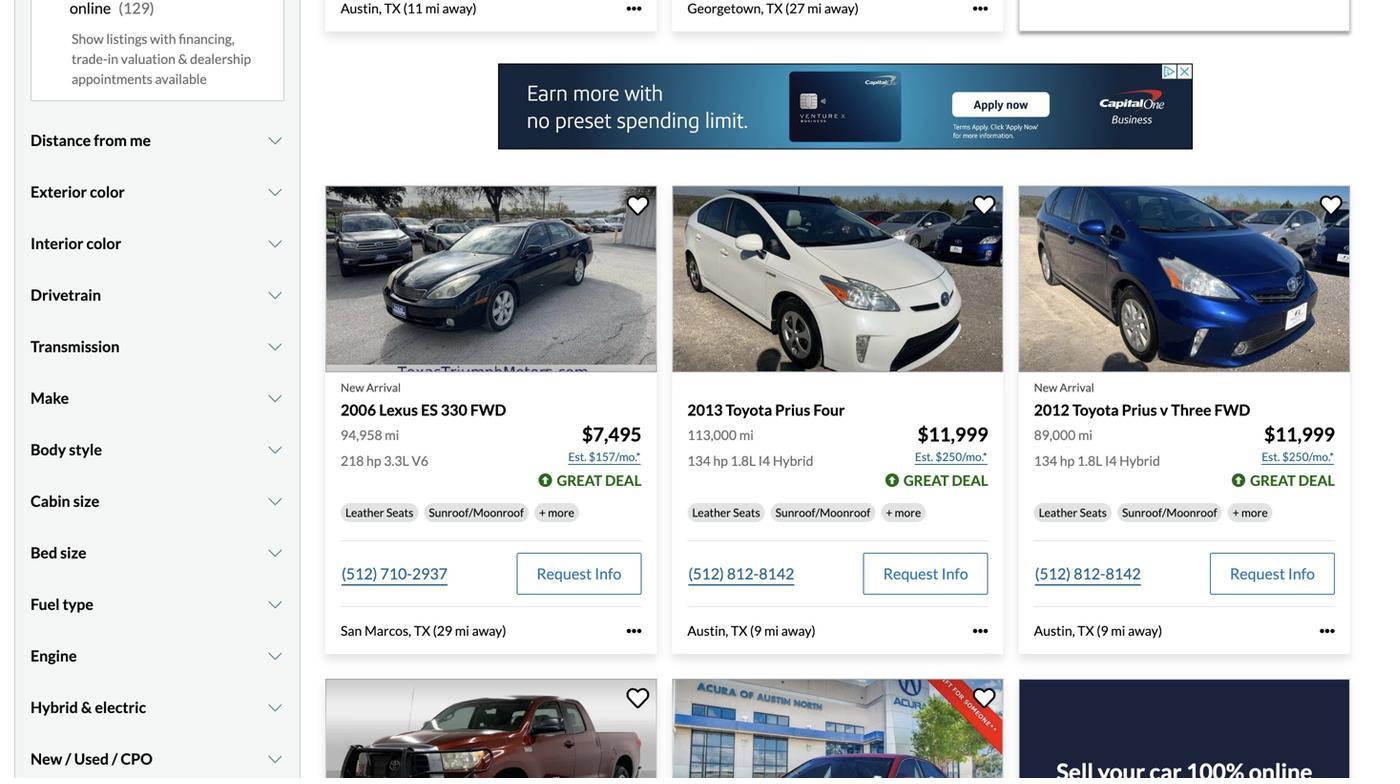 Task type: locate. For each thing, give the bounding box(es) containing it.
134 down 113,000
[[688, 453, 711, 469]]

2 horizontal spatial great
[[1251, 472, 1296, 489]]

deal for 2006 lexus es 330 fwd
[[605, 472, 642, 489]]

hp
[[367, 453, 382, 469], [714, 453, 728, 469], [1060, 453, 1075, 469]]

new inside new arrival 2006 lexus es 330 fwd
[[341, 380, 364, 394]]

0 horizontal spatial leather
[[346, 506, 384, 520]]

arrival
[[367, 380, 401, 394], [1060, 380, 1095, 394]]

2 est. from the left
[[915, 450, 934, 464]]

seats down the 89,000 mi 134 hp 1.8l i4 hybrid
[[1080, 506, 1108, 520]]

leather down the 89,000 mi 134 hp 1.8l i4 hybrid
[[1039, 506, 1078, 520]]

appointments
[[72, 71, 153, 87]]

1 horizontal spatial + more
[[886, 506, 922, 520]]

chevron down image inside bed size dropdown button
[[266, 545, 285, 561]]

1 (512) 812-8142 button from the left
[[688, 553, 796, 595]]

2 arrival from the left
[[1060, 380, 1095, 394]]

2 $11,999 est. $250/mo.* from the left
[[1262, 423, 1336, 464]]

chevron down image inside interior color dropdown button
[[266, 236, 285, 251]]

fwd right 330
[[471, 401, 507, 419]]

10 chevron down image from the top
[[266, 752, 285, 767]]

1 horizontal spatial arrival
[[1060, 380, 1095, 394]]

3 hp from the left
[[1060, 453, 1075, 469]]

hybrid down 2013 toyota prius four
[[773, 453, 814, 469]]

1 horizontal spatial hp
[[714, 453, 728, 469]]

1 horizontal spatial seats
[[733, 506, 761, 520]]

$7,495
[[582, 423, 642, 446]]

more for $11,999
[[1242, 506, 1269, 520]]

2 chevron down image from the top
[[266, 236, 285, 251]]

2 horizontal spatial request info
[[1231, 564, 1316, 583]]

chevron down image inside body style "dropdown button"
[[266, 442, 285, 458]]

1 est. from the left
[[569, 450, 587, 464]]

1 leather from the left
[[346, 506, 384, 520]]

1 horizontal spatial 134
[[1035, 453, 1058, 469]]

2 $11,999 from the left
[[1265, 423, 1336, 446]]

2 (512) from the left
[[689, 564, 724, 583]]

leather seats for $11,999
[[1039, 506, 1108, 520]]

1 + more from the left
[[539, 506, 575, 520]]

1 horizontal spatial request info
[[884, 564, 969, 583]]

new up 2012
[[1035, 380, 1058, 394]]

color right exterior
[[90, 183, 125, 201]]

1 812- from the left
[[727, 564, 759, 583]]

1 horizontal spatial /
[[112, 750, 118, 768]]

2 horizontal spatial + more
[[1233, 506, 1269, 520]]

2 (512) 812-8142 button from the left
[[1035, 553, 1143, 595]]

0 horizontal spatial austin, tx (9 mi away)
[[688, 623, 816, 639]]

salsa red pearl 2008 toyota tundra sr5 double cab 5.7l pickup truck 4x2 automatic image
[[326, 679, 657, 778]]

812-
[[727, 564, 759, 583], [1074, 564, 1106, 583]]

2 fwd from the left
[[1215, 401, 1251, 419]]

fwd inside new arrival 2006 lexus es 330 fwd
[[471, 401, 507, 419]]

1 great deal from the left
[[557, 472, 642, 489]]

1 info from the left
[[595, 564, 622, 583]]

3 seats from the left
[[1080, 506, 1108, 520]]

3 sunroof/moonroof from the left
[[1123, 506, 1218, 520]]

san marcos, tx (29 mi away)
[[341, 623, 507, 639]]

hp down 89,000 at the bottom right of the page
[[1060, 453, 1075, 469]]

3 chevron down image from the top
[[266, 288, 285, 303]]

est. $250/mo.* button for 89,000 mi 134 hp 1.8l i4 hybrid
[[1261, 447, 1336, 467]]

2 134 from the left
[[1035, 453, 1058, 469]]

0 horizontal spatial $250/mo.*
[[936, 450, 988, 464]]

sunroof/moonroof for $7,495
[[429, 506, 524, 520]]

1 horizontal spatial 8142
[[1106, 564, 1142, 583]]

info
[[595, 564, 622, 583], [942, 564, 969, 583], [1289, 564, 1316, 583]]

& left electric
[[81, 698, 92, 717]]

1 horizontal spatial (512) 812-8142
[[1036, 564, 1142, 583]]

1 horizontal spatial request
[[884, 564, 939, 583]]

leather seats down 3.3l
[[346, 506, 414, 520]]

request info button
[[517, 553, 642, 595], [864, 553, 989, 595], [1211, 553, 1336, 595]]

1.8l inside the 89,000 mi 134 hp 1.8l i4 hybrid
[[1078, 453, 1103, 469]]

2 great from the left
[[904, 472, 950, 489]]

1 request info from the left
[[537, 564, 622, 583]]

chevron down image
[[266, 133, 285, 148], [266, 236, 285, 251], [266, 288, 285, 303], [266, 339, 285, 354], [266, 442, 285, 458], [266, 494, 285, 509], [266, 545, 285, 561], [266, 648, 285, 664], [266, 700, 285, 715], [266, 752, 285, 767]]

0 vertical spatial &
[[178, 51, 188, 67]]

info for $7,495
[[595, 564, 622, 583]]

+ more for $11,999
[[1233, 506, 1269, 520]]

est. inside the $7,495 est. $157/mo.*
[[569, 450, 587, 464]]

134
[[688, 453, 711, 469], [1035, 453, 1058, 469]]

leather seats down the 89,000 mi 134 hp 1.8l i4 hybrid
[[1039, 506, 1108, 520]]

est. for 2012 toyota prius v three fwd
[[1262, 450, 1281, 464]]

1 134 from the left
[[688, 453, 711, 469]]

color right interior
[[86, 234, 121, 253]]

arrival inside new arrival 2012 toyota prius v three fwd
[[1060, 380, 1095, 394]]

+ more for $7,495
[[539, 506, 575, 520]]

3 request from the left
[[1231, 564, 1286, 583]]

0 horizontal spatial (512)
[[342, 564, 378, 583]]

info for $11,999
[[1289, 564, 1316, 583]]

arrival up lexus
[[367, 380, 401, 394]]

financing,
[[179, 31, 235, 47]]

0 horizontal spatial 1.8l
[[731, 453, 756, 469]]

new arrival 2006 lexus es 330 fwd
[[341, 380, 507, 419]]

6 chevron down image from the top
[[266, 494, 285, 509]]

1 horizontal spatial info
[[942, 564, 969, 583]]

1 horizontal spatial fwd
[[1215, 401, 1251, 419]]

distance
[[31, 131, 91, 150]]

1 great from the left
[[557, 472, 603, 489]]

show listings with financing, trade-in valuation & dealership appointments available
[[72, 31, 251, 87]]

fwd
[[471, 401, 507, 419], [1215, 401, 1251, 419]]

2 prius from the left
[[1122, 401, 1158, 419]]

1 more from the left
[[548, 506, 575, 520]]

0 vertical spatial size
[[73, 492, 99, 511]]

mi inside 113,000 mi 134 hp 1.8l i4 hybrid
[[740, 427, 754, 443]]

2 horizontal spatial deal
[[1299, 472, 1336, 489]]

0 horizontal spatial hp
[[367, 453, 382, 469]]

hybrid down 'engine'
[[31, 698, 78, 717]]

0 horizontal spatial new
[[31, 750, 62, 768]]

away)
[[443, 0, 477, 16], [825, 0, 859, 16], [472, 623, 507, 639], [782, 623, 816, 639], [1129, 623, 1163, 639]]

deal
[[605, 472, 642, 489], [952, 472, 989, 489], [1299, 472, 1336, 489]]

2 est. $250/mo.* button from the left
[[1261, 447, 1336, 467]]

chevron down image for interior color
[[266, 236, 285, 251]]

chevron down image inside engine dropdown button
[[266, 648, 285, 664]]

1 horizontal spatial great deal
[[904, 472, 989, 489]]

new up 2006
[[341, 380, 364, 394]]

0 horizontal spatial 812-
[[727, 564, 759, 583]]

0 horizontal spatial (9
[[750, 623, 762, 639]]

/
[[65, 750, 71, 768], [112, 750, 118, 768]]

2 horizontal spatial leather seats
[[1039, 506, 1108, 520]]

1 sunroof/moonroof from the left
[[429, 506, 524, 520]]

2 horizontal spatial (512)
[[1036, 564, 1071, 583]]

prius left the v
[[1122, 401, 1158, 419]]

134 inside the 89,000 mi 134 hp 1.8l i4 hybrid
[[1035, 453, 1058, 469]]

1 leather seats from the left
[[346, 506, 414, 520]]

1.8l inside 113,000 mi 134 hp 1.8l i4 hybrid
[[731, 453, 756, 469]]

chevron down image for hybrid & electric
[[266, 700, 285, 715]]

0 horizontal spatial (512) 812-8142
[[689, 564, 795, 583]]

3 request info button from the left
[[1211, 553, 1336, 595]]

/ left 'cpo'
[[112, 750, 118, 768]]

2 horizontal spatial seats
[[1080, 506, 1108, 520]]

1 request from the left
[[537, 564, 592, 583]]

9 chevron down image from the top
[[266, 700, 285, 715]]

3 info from the left
[[1289, 564, 1316, 583]]

& inside show listings with financing, trade-in valuation & dealership appointments available
[[178, 51, 188, 67]]

more
[[548, 506, 575, 520], [895, 506, 922, 520], [1242, 506, 1269, 520]]

0 horizontal spatial i4
[[759, 453, 771, 469]]

chevron down image for engine
[[266, 648, 285, 664]]

0 horizontal spatial info
[[595, 564, 622, 583]]

arrival inside new arrival 2006 lexus es 330 fwd
[[367, 380, 401, 394]]

leather down 218
[[346, 506, 384, 520]]

1 horizontal spatial $11,999
[[1265, 423, 1336, 446]]

0 horizontal spatial austin,
[[341, 0, 382, 16]]

2006
[[341, 401, 376, 419]]

$11,999
[[918, 423, 989, 446], [1265, 423, 1336, 446]]

chevron down image inside new / used / cpo dropdown button
[[266, 752, 285, 767]]

blue onyx pearl 2006 lexus es 330 fwd sedan front-wheel drive automatic image
[[326, 186, 657, 372]]

color inside dropdown button
[[90, 183, 125, 201]]

prius
[[776, 401, 811, 419], [1122, 401, 1158, 419]]

hp inside the 89,000 mi 134 hp 1.8l i4 hybrid
[[1060, 453, 1075, 469]]

3 great from the left
[[1251, 472, 1296, 489]]

size right bed
[[60, 543, 86, 562]]

1 $250/mo.* from the left
[[936, 450, 988, 464]]

hybrid inside 113,000 mi 134 hp 1.8l i4 hybrid
[[773, 453, 814, 469]]

size right 'cabin'
[[73, 492, 99, 511]]

seats down 113,000 mi 134 hp 1.8l i4 hybrid
[[733, 506, 761, 520]]

electric
[[95, 698, 146, 717]]

engine button
[[31, 632, 285, 680]]

(27
[[786, 0, 805, 16]]

2 horizontal spatial request
[[1231, 564, 1286, 583]]

1 horizontal spatial $11,999 est. $250/mo.*
[[1262, 423, 1336, 464]]

2 request info from the left
[[884, 564, 969, 583]]

chevron down image inside transmission dropdown button
[[266, 339, 285, 354]]

1 (9 from the left
[[750, 623, 762, 639]]

great deal
[[557, 472, 642, 489], [904, 472, 989, 489], [1251, 472, 1336, 489]]

1 horizontal spatial est. $250/mo.* button
[[1261, 447, 1336, 467]]

leather down 113,000 mi 134 hp 1.8l i4 hybrid
[[693, 506, 731, 520]]

+ more
[[539, 506, 575, 520], [886, 506, 922, 520], [1233, 506, 1269, 520]]

1 $11,999 est. $250/mo.* from the left
[[915, 423, 989, 464]]

0 horizontal spatial request
[[537, 564, 592, 583]]

cabin
[[31, 492, 70, 511]]

1 horizontal spatial leather seats
[[693, 506, 761, 520]]

request
[[537, 564, 592, 583], [884, 564, 939, 583], [1231, 564, 1286, 583]]

new for $7,495
[[341, 380, 364, 394]]

i4 inside the 89,000 mi 134 hp 1.8l i4 hybrid
[[1106, 453, 1118, 469]]

austin, tx (9 mi away)
[[688, 623, 816, 639], [1035, 623, 1163, 639]]

1 horizontal spatial hybrid
[[773, 453, 814, 469]]

great deal for 2012 toyota prius v three fwd
[[1251, 472, 1336, 489]]

1 horizontal spatial (512)
[[689, 564, 724, 583]]

great for 2012 toyota prius v three fwd
[[1251, 472, 1296, 489]]

make
[[31, 389, 69, 407]]

leather seats down 113,000 mi 134 hp 1.8l i4 hybrid
[[693, 506, 761, 520]]

3 leather seats from the left
[[1039, 506, 1108, 520]]

2 austin, tx (9 mi away) from the left
[[1035, 623, 1163, 639]]

san
[[341, 623, 362, 639]]

0 horizontal spatial (512) 812-8142 button
[[688, 553, 796, 595]]

0 horizontal spatial prius
[[776, 401, 811, 419]]

drivetrain
[[31, 286, 101, 304]]

1 horizontal spatial i4
[[1106, 453, 1118, 469]]

seats for $11,999
[[1080, 506, 1108, 520]]

i4 down 2013 toyota prius four
[[759, 453, 771, 469]]

est. $250/mo.* button
[[915, 447, 989, 467], [1261, 447, 1336, 467]]

hybrid inside dropdown button
[[31, 698, 78, 717]]

hp inside 113,000 mi 134 hp 1.8l i4 hybrid
[[714, 453, 728, 469]]

1.8l
[[731, 453, 756, 469], [1078, 453, 1103, 469]]

1 horizontal spatial 812-
[[1074, 564, 1106, 583]]

0 horizontal spatial $11,999 est. $250/mo.*
[[915, 423, 989, 464]]

8 chevron down image from the top
[[266, 648, 285, 664]]

1 1.8l from the left
[[731, 453, 756, 469]]

2 hp from the left
[[714, 453, 728, 469]]

0 horizontal spatial 134
[[688, 453, 711, 469]]

3 est. from the left
[[1262, 450, 1281, 464]]

0 horizontal spatial 8142
[[759, 564, 795, 583]]

1 (512) 812-8142 from the left
[[689, 564, 795, 583]]

v6
[[412, 453, 429, 469]]

2 vertical spatial chevron down image
[[266, 597, 285, 612]]

1 + from the left
[[539, 506, 546, 520]]

0 horizontal spatial est.
[[569, 450, 587, 464]]

i4 for 89,000 mi
[[1106, 453, 1118, 469]]

2 1.8l from the left
[[1078, 453, 1103, 469]]

1 i4 from the left
[[759, 453, 771, 469]]

1 horizontal spatial &
[[178, 51, 188, 67]]

1 8142 from the left
[[759, 564, 795, 583]]

mi
[[426, 0, 440, 16], [808, 0, 822, 16], [385, 427, 399, 443], [740, 427, 754, 443], [1079, 427, 1093, 443], [455, 623, 470, 639], [765, 623, 779, 639], [1112, 623, 1126, 639]]

distance from me button
[[31, 117, 285, 164]]

chevron down image for new / used / cpo
[[266, 752, 285, 767]]

2 / from the left
[[112, 750, 118, 768]]

94,958 mi 218 hp 3.3l v6
[[341, 427, 429, 469]]

0 vertical spatial chevron down image
[[266, 184, 285, 200]]

hybrid down the v
[[1120, 453, 1161, 469]]

with
[[150, 31, 176, 47]]

$250/mo.* for 89,000 mi 134 hp 1.8l i4 hybrid
[[1283, 450, 1335, 464]]

134 inside 113,000 mi 134 hp 1.8l i4 hybrid
[[688, 453, 711, 469]]

1 horizontal spatial $250/mo.*
[[1283, 450, 1335, 464]]

exterior color
[[31, 183, 125, 201]]

in
[[108, 51, 118, 67]]

2 horizontal spatial hybrid
[[1120, 453, 1161, 469]]

+ for $11,999
[[1233, 506, 1240, 520]]

new inside dropdown button
[[31, 750, 62, 768]]

request info button for $7,495
[[517, 553, 642, 595]]

1 est. $250/mo.* button from the left
[[915, 447, 989, 467]]

arrival up 2012
[[1060, 380, 1095, 394]]

2 i4 from the left
[[1106, 453, 1118, 469]]

est. $250/mo.* button for 113,000 mi 134 hp 1.8l i4 hybrid
[[915, 447, 989, 467]]

chevron down image for drivetrain
[[266, 288, 285, 303]]

1.8l down 113,000
[[731, 453, 756, 469]]

ellipsis h image
[[974, 1, 989, 16], [627, 623, 642, 639], [974, 623, 989, 639]]

2 leather seats from the left
[[693, 506, 761, 520]]

134 down 89,000 at the bottom right of the page
[[1035, 453, 1058, 469]]

3 + from the left
[[1233, 506, 1240, 520]]

1.8l for 89,000 mi
[[1078, 453, 1103, 469]]

0 horizontal spatial request info button
[[517, 553, 642, 595]]

color
[[90, 183, 125, 201], [86, 234, 121, 253]]

white 2013 toyota prius four hatchback front-wheel drive continuously variable transmission image
[[672, 186, 1004, 372]]

0 horizontal spatial fwd
[[471, 401, 507, 419]]

0 horizontal spatial est. $250/mo.* button
[[915, 447, 989, 467]]

valuation
[[121, 51, 176, 67]]

toyota up 113,000 mi 134 hp 1.8l i4 hybrid
[[726, 401, 773, 419]]

sunroof/moonroof
[[429, 506, 524, 520], [776, 506, 871, 520], [1123, 506, 1218, 520]]

hp inside 94,958 mi 218 hp 3.3l v6
[[367, 453, 382, 469]]

ellipsis h image
[[627, 1, 642, 16], [1320, 623, 1336, 639]]

i4 down new arrival 2012 toyota prius v three fwd at the right of the page
[[1106, 453, 1118, 469]]

5 chevron down image from the top
[[266, 442, 285, 458]]

cpo
[[121, 750, 153, 768]]

812- for (512) 812-8142 button associated with second request info button
[[727, 564, 759, 583]]

2 horizontal spatial great deal
[[1251, 472, 1336, 489]]

est.
[[569, 450, 587, 464], [915, 450, 934, 464], [1262, 450, 1281, 464]]

0 horizontal spatial hybrid
[[31, 698, 78, 717]]

3 great deal from the left
[[1251, 472, 1336, 489]]

1 arrival from the left
[[367, 380, 401, 394]]

1 vertical spatial &
[[81, 698, 92, 717]]

2 horizontal spatial new
[[1035, 380, 1058, 394]]

size for cabin size
[[73, 492, 99, 511]]

0 horizontal spatial seats
[[387, 506, 414, 520]]

1 austin, tx (9 mi away) from the left
[[688, 623, 816, 639]]

new inside new arrival 2012 toyota prius v three fwd
[[1035, 380, 1058, 394]]

1 request info button from the left
[[517, 553, 642, 595]]

1 deal from the left
[[605, 472, 642, 489]]

type
[[63, 595, 93, 614]]

hybrid
[[773, 453, 814, 469], [1120, 453, 1161, 469], [31, 698, 78, 717]]

1 horizontal spatial new
[[341, 380, 364, 394]]

blue 2012 toyota prius v three fwd wagon front-wheel drive continuously variable transmission image
[[1019, 186, 1351, 372]]

1 horizontal spatial request info button
[[864, 553, 989, 595]]

2 sunroof/moonroof from the left
[[776, 506, 871, 520]]

size
[[73, 492, 99, 511], [60, 543, 86, 562]]

fwd inside new arrival 2012 toyota prius v three fwd
[[1215, 401, 1251, 419]]

(512) 812-8142
[[689, 564, 795, 583], [1036, 564, 1142, 583]]

1 seats from the left
[[387, 506, 414, 520]]

seats down 3.3l
[[387, 506, 414, 520]]

toyota
[[726, 401, 773, 419], [1073, 401, 1119, 419]]

chevron down image inside fuel type dropdown button
[[266, 597, 285, 612]]

2 horizontal spatial info
[[1289, 564, 1316, 583]]

1 chevron down image from the top
[[266, 184, 285, 200]]

2 horizontal spatial leather
[[1039, 506, 1078, 520]]

color inside dropdown button
[[86, 234, 121, 253]]

1 horizontal spatial 1.8l
[[1078, 453, 1103, 469]]

1 horizontal spatial austin, tx (9 mi away)
[[1035, 623, 1163, 639]]

& up available
[[178, 51, 188, 67]]

3 request info from the left
[[1231, 564, 1316, 583]]

2 horizontal spatial est.
[[1262, 450, 1281, 464]]

transmission
[[31, 337, 120, 356]]

1 hp from the left
[[367, 453, 382, 469]]

leather for $11,999
[[1039, 506, 1078, 520]]

1 (512) from the left
[[342, 564, 378, 583]]

1 horizontal spatial leather
[[693, 506, 731, 520]]

prius left four
[[776, 401, 811, 419]]

0 horizontal spatial more
[[548, 506, 575, 520]]

0 horizontal spatial great deal
[[557, 472, 642, 489]]

2 info from the left
[[942, 564, 969, 583]]

fwd right three
[[1215, 401, 1251, 419]]

3 + more from the left
[[1233, 506, 1269, 520]]

2 $250/mo.* from the left
[[1283, 450, 1335, 464]]

1 horizontal spatial (9
[[1097, 623, 1109, 639]]

2 chevron down image from the top
[[266, 391, 285, 406]]

$11,999 for 89,000 mi 134 hp 1.8l i4 hybrid
[[1265, 423, 1336, 446]]

(9
[[750, 623, 762, 639], [1097, 623, 1109, 639]]

(512) inside button
[[342, 564, 378, 583]]

1 horizontal spatial est.
[[915, 450, 934, 464]]

0 horizontal spatial sunroof/moonroof
[[429, 506, 524, 520]]

chevron down image inside drivetrain dropdown button
[[266, 288, 285, 303]]

0 horizontal spatial &
[[81, 698, 92, 717]]

3 deal from the left
[[1299, 472, 1336, 489]]

request info
[[537, 564, 622, 583], [884, 564, 969, 583], [1231, 564, 1316, 583]]

new left used
[[31, 750, 62, 768]]

(29
[[433, 623, 453, 639]]

hybrid inside the 89,000 mi 134 hp 1.8l i4 hybrid
[[1120, 453, 1161, 469]]

austin, tx (9 mi away) for austin, tx (9 mi away)'s ellipsis h icon
[[1035, 623, 1163, 639]]

1 vertical spatial ellipsis h image
[[1320, 623, 1336, 639]]

exterior
[[31, 183, 87, 201]]

2 812- from the left
[[1074, 564, 1106, 583]]

1 chevron down image from the top
[[266, 133, 285, 148]]

from
[[94, 131, 127, 150]]

0 horizontal spatial request info
[[537, 564, 622, 583]]

/ left used
[[65, 750, 71, 768]]

hp down 113,000
[[714, 453, 728, 469]]

3 more from the left
[[1242, 506, 1269, 520]]

austin,
[[341, 0, 382, 16], [688, 623, 729, 639], [1035, 623, 1076, 639]]

chevron down image inside distance from me dropdown button
[[266, 133, 285, 148]]

hp right 218
[[367, 453, 382, 469]]

1 vertical spatial size
[[60, 543, 86, 562]]

3 leather from the left
[[1039, 506, 1078, 520]]

3 (512) from the left
[[1036, 564, 1071, 583]]

2 8142 from the left
[[1106, 564, 1142, 583]]

8142
[[759, 564, 795, 583], [1106, 564, 1142, 583]]

chevron down image for cabin size
[[266, 494, 285, 509]]

1 horizontal spatial deal
[[952, 472, 989, 489]]

i4
[[759, 453, 771, 469], [1106, 453, 1118, 469]]

leather for $7,495
[[346, 506, 384, 520]]

seats
[[387, 506, 414, 520], [733, 506, 761, 520], [1080, 506, 1108, 520]]

0 horizontal spatial +
[[539, 506, 546, 520]]

1 / from the left
[[65, 750, 71, 768]]

toyota up the 89,000 mi 134 hp 1.8l i4 hybrid
[[1073, 401, 1119, 419]]

i4 inside 113,000 mi 134 hp 1.8l i4 hybrid
[[759, 453, 771, 469]]

113,000
[[688, 427, 737, 443]]

1 horizontal spatial ellipsis h image
[[1320, 623, 1336, 639]]

1 $11,999 from the left
[[918, 423, 989, 446]]

1 vertical spatial chevron down image
[[266, 391, 285, 406]]

3 chevron down image from the top
[[266, 597, 285, 612]]

chevron down image inside hybrid & electric dropdown button
[[266, 700, 285, 715]]

2 horizontal spatial sunroof/moonroof
[[1123, 506, 1218, 520]]

1 horizontal spatial (512) 812-8142 button
[[1035, 553, 1143, 595]]

leather seats
[[346, 506, 414, 520], [693, 506, 761, 520], [1039, 506, 1108, 520]]

1 toyota from the left
[[726, 401, 773, 419]]

1 vertical spatial color
[[86, 234, 121, 253]]

2 toyota from the left
[[1073, 401, 1119, 419]]

1 horizontal spatial prius
[[1122, 401, 1158, 419]]

2 (9 from the left
[[1097, 623, 1109, 639]]

1 fwd from the left
[[471, 401, 507, 419]]

2 horizontal spatial request info button
[[1211, 553, 1336, 595]]

2 horizontal spatial +
[[1233, 506, 1240, 520]]

1.8l down new arrival 2012 toyota prius v three fwd at the right of the page
[[1078, 453, 1103, 469]]

0 horizontal spatial arrival
[[367, 380, 401, 394]]

1 horizontal spatial more
[[895, 506, 922, 520]]

+
[[539, 506, 546, 520], [886, 506, 893, 520], [1233, 506, 1240, 520]]

chevron down image inside 'cabin size' dropdown button
[[266, 494, 285, 509]]

1 horizontal spatial sunroof/moonroof
[[776, 506, 871, 520]]

chevron down image inside exterior color dropdown button
[[266, 184, 285, 200]]

7 chevron down image from the top
[[266, 545, 285, 561]]

0 horizontal spatial $11,999
[[918, 423, 989, 446]]

2 horizontal spatial more
[[1242, 506, 1269, 520]]

4 chevron down image from the top
[[266, 339, 285, 354]]

1 horizontal spatial great
[[904, 472, 950, 489]]

chevron down image
[[266, 184, 285, 200], [266, 391, 285, 406], [266, 597, 285, 612]]

$11,999 est. $250/mo.*
[[915, 423, 989, 464], [1262, 423, 1336, 464]]

0 horizontal spatial toyota
[[726, 401, 773, 419]]



Task type: vqa. For each thing, say whether or not it's contained in the screenshot.
Engine's chevron down icon
yes



Task type: describe. For each thing, give the bounding box(es) containing it.
request info for $11,999
[[1231, 564, 1316, 583]]

812- for (512) 812-8142 button associated with request info button corresponding to $11,999
[[1074, 564, 1106, 583]]

mi inside the 89,000 mi 134 hp 1.8l i4 hybrid
[[1079, 427, 1093, 443]]

request info button for $11,999
[[1211, 553, 1336, 595]]

prius inside new arrival 2012 toyota prius v three fwd
[[1122, 401, 1158, 419]]

engine
[[31, 647, 77, 665]]

color for interior color
[[86, 234, 121, 253]]

cabin size
[[31, 492, 99, 511]]

hp for 2006
[[367, 453, 382, 469]]

body style button
[[31, 426, 285, 474]]

three
[[1172, 401, 1212, 419]]

chevron down image inside the make 'dropdown button'
[[266, 391, 285, 406]]

2 leather from the left
[[693, 506, 731, 520]]

color for exterior color
[[90, 183, 125, 201]]

ellipsis h image for austin, tx (11 mi away)
[[627, 1, 642, 16]]

(512) 812-8142 button for second request info button
[[688, 553, 796, 595]]

chevron down image for transmission
[[266, 339, 285, 354]]

fuel
[[31, 595, 60, 614]]

3.3l
[[384, 453, 409, 469]]

2937
[[412, 564, 448, 583]]

dealership
[[190, 51, 251, 67]]

trade-
[[72, 51, 108, 67]]

2 great deal from the left
[[904, 472, 989, 489]]

bed
[[31, 543, 57, 562]]

113,000 mi 134 hp 1.8l i4 hybrid
[[688, 427, 814, 469]]

me
[[130, 131, 151, 150]]

2 seats from the left
[[733, 506, 761, 520]]

seats for $7,495
[[387, 506, 414, 520]]

89,000
[[1035, 427, 1076, 443]]

2 + more from the left
[[886, 506, 922, 520]]

four
[[814, 401, 845, 419]]

fuel type
[[31, 595, 93, 614]]

request info for $7,495
[[537, 564, 622, 583]]

sunroof/moonroof for $11,999
[[1123, 506, 1218, 520]]

hybrid for 113,000 mi 134 hp 1.8l i4 hybrid
[[773, 453, 814, 469]]

89,000 mi 134 hp 1.8l i4 hybrid
[[1035, 427, 1161, 469]]

style
[[69, 440, 102, 459]]

great for 2006 lexus es 330 fwd
[[557, 472, 603, 489]]

transmission button
[[31, 323, 285, 371]]

chevron down image for color
[[266, 184, 285, 200]]

advertisement region
[[498, 64, 1193, 150]]

& inside dropdown button
[[81, 698, 92, 717]]

2013
[[688, 401, 723, 419]]

(512) for $11,999
[[1036, 564, 1071, 583]]

hybrid & electric button
[[31, 684, 285, 732]]

94,958
[[341, 427, 382, 443]]

distance from me
[[31, 131, 151, 150]]

georgetown,
[[688, 0, 764, 16]]

leather seats for $7,495
[[346, 506, 414, 520]]

$11,999 est. $250/mo.* for 113,000 mi 134 hp 1.8l i4 hybrid
[[915, 423, 989, 464]]

$7,495 est. $157/mo.*
[[569, 423, 642, 464]]

ellipsis h image for georgetown, tx (27 mi away)
[[974, 1, 989, 16]]

2 request info button from the left
[[864, 553, 989, 595]]

hybrid for 89,000 mi 134 hp 1.8l i4 hybrid
[[1120, 453, 1161, 469]]

134 for 113,000 mi 134 hp 1.8l i4 hybrid
[[688, 453, 711, 469]]

(512) 710-2937 button
[[341, 553, 449, 595]]

body style
[[31, 440, 102, 459]]

request for $7,495
[[537, 564, 592, 583]]

used
[[74, 750, 109, 768]]

$11,999 for 113,000 mi 134 hp 1.8l i4 hybrid
[[918, 423, 989, 446]]

2 request from the left
[[884, 564, 939, 583]]

(512) 812-8142 button for request info button corresponding to $11,999
[[1035, 553, 1143, 595]]

listings
[[106, 31, 147, 47]]

710-
[[380, 564, 412, 583]]

ellipsis h image for san marcos, tx (29 mi away)
[[627, 623, 642, 639]]

+ for $7,495
[[539, 506, 546, 520]]

2 + from the left
[[886, 506, 893, 520]]

$157/mo.*
[[589, 450, 641, 464]]

chevron down image for body style
[[266, 442, 285, 458]]

i4 for 113,000 mi
[[759, 453, 771, 469]]

chevron down image for bed size
[[266, 545, 285, 561]]

new arrival 2012 toyota prius v three fwd
[[1035, 380, 1251, 419]]

toyota inside new arrival 2012 toyota prius v three fwd
[[1073, 401, 1119, 419]]

interior color button
[[31, 220, 285, 268]]

exterior color button
[[31, 168, 285, 216]]

arrival for $7,495
[[367, 380, 401, 394]]

size for bed size
[[60, 543, 86, 562]]

new / used / cpo button
[[31, 735, 285, 778]]

interior
[[31, 234, 83, 253]]

mi inside 94,958 mi 218 hp 3.3l v6
[[385, 427, 399, 443]]

drivetrain button
[[31, 271, 285, 319]]

(512) 710-2937
[[342, 564, 448, 583]]

new / used / cpo
[[31, 750, 153, 768]]

show
[[72, 31, 104, 47]]

1 horizontal spatial austin,
[[688, 623, 729, 639]]

(11
[[403, 0, 423, 16]]

330
[[441, 401, 468, 419]]

barcelona red metallic 2009 toyota camry le v6 sedan front-wheel drive 6-speed automatic overdrive image
[[672, 679, 1004, 778]]

great deal for 2006 lexus es 330 fwd
[[557, 472, 642, 489]]

ellipsis h image for austin, tx (9 mi away)
[[974, 623, 989, 639]]

$250/mo.* for 113,000 mi 134 hp 1.8l i4 hybrid
[[936, 450, 988, 464]]

2 horizontal spatial austin,
[[1035, 623, 1076, 639]]

1.8l for 113,000 mi
[[731, 453, 756, 469]]

arrival for $11,999
[[1060, 380, 1095, 394]]

body
[[31, 440, 66, 459]]

interior color
[[31, 234, 121, 253]]

es
[[421, 401, 438, 419]]

2013 toyota prius four
[[688, 401, 845, 419]]

deal for 2012 toyota prius v three fwd
[[1299, 472, 1336, 489]]

make button
[[31, 374, 285, 422]]

cabin size button
[[31, 478, 285, 525]]

chevron down image for distance from me
[[266, 133, 285, 148]]

bed size button
[[31, 529, 285, 577]]

1 prius from the left
[[776, 401, 811, 419]]

georgetown, tx (27 mi away)
[[688, 0, 859, 16]]

bed size
[[31, 543, 86, 562]]

2 more from the left
[[895, 506, 922, 520]]

austin, tx (11 mi away)
[[341, 0, 477, 16]]

marcos,
[[365, 623, 411, 639]]

hp for 2012
[[1060, 453, 1075, 469]]

2 deal from the left
[[952, 472, 989, 489]]

request for $11,999
[[1231, 564, 1286, 583]]

v
[[1161, 401, 1169, 419]]

chevron down image for type
[[266, 597, 285, 612]]

available
[[155, 71, 207, 87]]

est. $157/mo.* button
[[568, 447, 642, 467]]

2012
[[1035, 401, 1070, 419]]

austin, tx (9 mi away) for ellipsis h image related to austin, tx (9 mi away)
[[688, 623, 816, 639]]

new for $11,999
[[1035, 380, 1058, 394]]

more for $7,495
[[548, 506, 575, 520]]

ellipsis h image for austin, tx (9 mi away)
[[1320, 623, 1336, 639]]

218
[[341, 453, 364, 469]]

lexus
[[379, 401, 418, 419]]

fuel type button
[[31, 581, 285, 628]]

est. for 2006 lexus es 330 fwd
[[569, 450, 587, 464]]

hybrid & electric
[[31, 698, 146, 717]]

2 (512) 812-8142 from the left
[[1036, 564, 1142, 583]]

134 for 89,000 mi 134 hp 1.8l i4 hybrid
[[1035, 453, 1058, 469]]

(512) for $7,495
[[342, 564, 378, 583]]

$11,999 est. $250/mo.* for 89,000 mi 134 hp 1.8l i4 hybrid
[[1262, 423, 1336, 464]]



